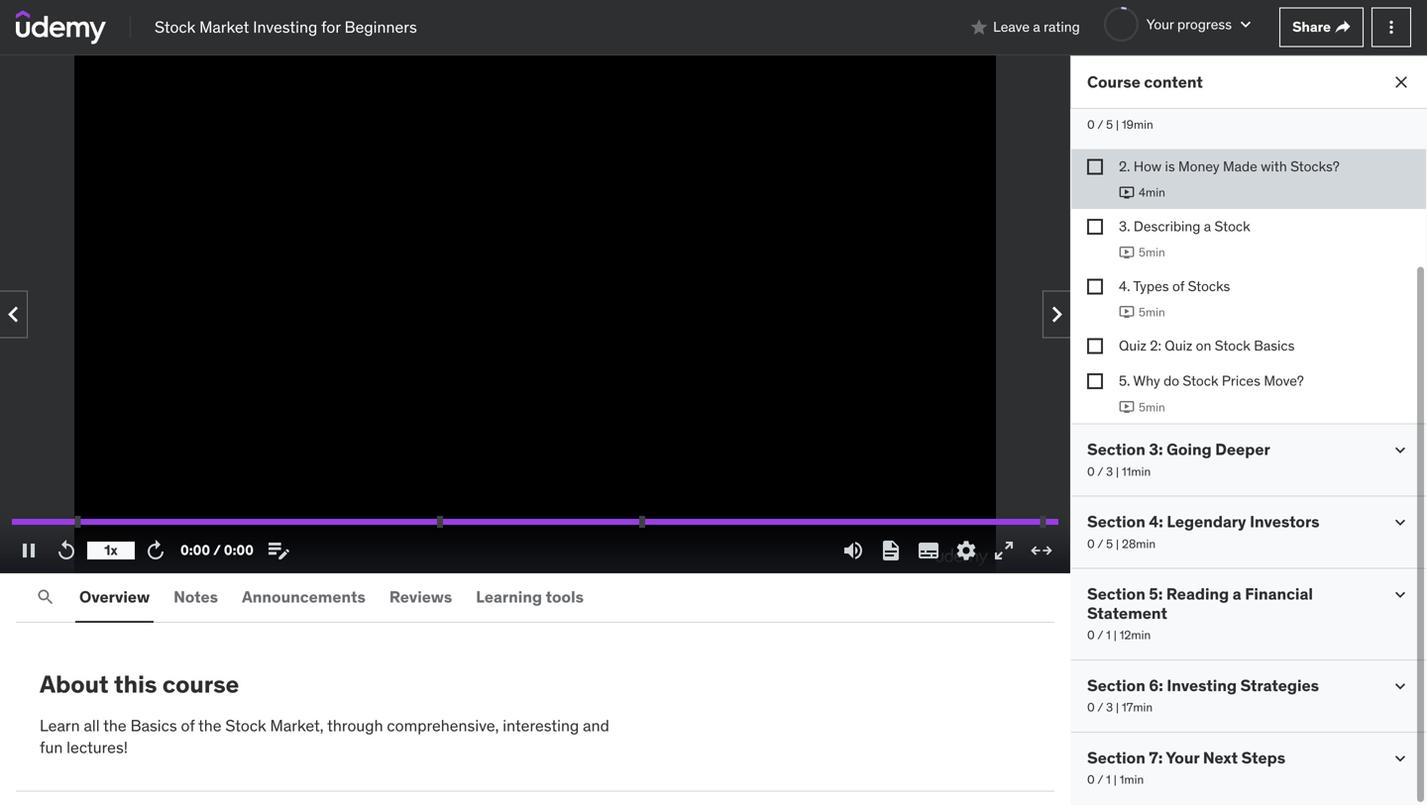 Task type: describe. For each thing, give the bounding box(es) containing it.
section for section 5: reading a financial statement
[[1087, 584, 1146, 605]]

section 6: investing strategies 0 / 3 | 17min
[[1087, 676, 1319, 716]]

xsmall image
[[1087, 374, 1103, 390]]

share
[[1292, 18, 1331, 36]]

udemy image
[[16, 10, 106, 44]]

your inside section 7: your next steps 0 / 1 | 1min
[[1166, 748, 1199, 768]]

go to next lecture image
[[1041, 299, 1073, 331]]

xsmall image for 3. describing a stock
[[1087, 219, 1103, 235]]

2: for section
[[1149, 93, 1163, 113]]

1 the from the left
[[103, 716, 127, 736]]

section 2: stock basics button
[[1087, 93, 1264, 113]]

3:
[[1149, 440, 1163, 460]]

a inside section 5: reading a financial statement 0 / 1 | 12min
[[1233, 584, 1241, 605]]

1x
[[104, 542, 118, 560]]

do
[[1164, 372, 1179, 390]]

pause image
[[17, 539, 41, 563]]

mute image
[[841, 539, 865, 563]]

all
[[84, 716, 100, 736]]

for
[[321, 17, 341, 37]]

section for section 6: investing strategies
[[1087, 676, 1146, 696]]

5min for why
[[1139, 400, 1165, 415]]

sidebar element
[[1070, 0, 1427, 806]]

0 for section 4: legendary investors
[[1087, 536, 1095, 552]]

0 inside section 7: your next steps 0 / 1 | 1min
[[1087, 773, 1095, 788]]

0 for section 3: going deeper
[[1087, 464, 1095, 479]]

with
[[1261, 158, 1287, 175]]

section 5: reading a financial statement 0 / 1 | 12min
[[1087, 584, 1313, 643]]

is
[[1165, 158, 1175, 175]]

| for section 6: investing strategies
[[1116, 700, 1119, 716]]

overview
[[79, 587, 150, 607]]

leave
[[993, 18, 1030, 36]]

move?
[[1264, 372, 1304, 390]]

11min
[[1122, 464, 1151, 479]]

legendary
[[1167, 512, 1246, 532]]

0 for section 2: stock basics
[[1087, 117, 1095, 132]]

leave a rating
[[993, 18, 1080, 36]]

stock market investing for beginners link
[[155, 16, 417, 38]]

going
[[1167, 440, 1212, 460]]

2. how is money made with stocks?
[[1119, 158, 1340, 175]]

section 7: your next steps 0 / 1 | 1min
[[1087, 748, 1285, 788]]

0 inside section 5: reading a financial statement 0 / 1 | 12min
[[1087, 628, 1095, 643]]

fun
[[40, 738, 63, 758]]

1 0:00 from the left
[[180, 542, 210, 560]]

3 for section 6: investing strategies
[[1106, 700, 1113, 716]]

section for section 4: legendary investors
[[1087, 512, 1146, 532]]

5:
[[1149, 584, 1163, 605]]

5 for section 4: legendary investors
[[1106, 536, 1113, 552]]

announcements button
[[238, 574, 370, 621]]

stock down 2. how is money made with stocks?
[[1215, 217, 1250, 235]]

2: for quiz
[[1150, 337, 1161, 355]]

types
[[1133, 277, 1169, 295]]

19min
[[1122, 117, 1153, 132]]

about this course
[[40, 670, 239, 700]]

of inside learn all the basics of the stock market, through comprehensive, interesting and fun lectures!
[[181, 716, 195, 736]]

3. describing a stock
[[1119, 217, 1250, 235]]

6:
[[1149, 676, 1163, 696]]

12min
[[1120, 628, 1151, 643]]

17min
[[1122, 700, 1153, 716]]

quiz 2: quiz on stock basics
[[1119, 337, 1295, 355]]

stock right do
[[1183, 372, 1219, 390]]

2 0:00 from the left
[[224, 542, 254, 560]]

made
[[1223, 158, 1257, 175]]

small image for section 6: investing strategies
[[1390, 677, 1410, 697]]

transcript in sidebar region image
[[879, 539, 903, 563]]

your progress
[[1146, 15, 1232, 33]]

3.
[[1119, 217, 1130, 235]]

1 inside section 7: your next steps 0 / 1 | 1min
[[1106, 773, 1111, 788]]

small image for section 7: your next steps
[[1390, 749, 1410, 769]]

of inside sidebar element
[[1172, 277, 1185, 295]]

money
[[1178, 158, 1220, 175]]

actions image
[[1382, 17, 1401, 37]]

stocks
[[1188, 277, 1230, 295]]

5.
[[1119, 372, 1130, 390]]

interesting
[[503, 716, 579, 736]]

stocks?
[[1290, 158, 1340, 175]]

4:
[[1149, 512, 1163, 532]]

expanded view image
[[1030, 539, 1053, 563]]

notes
[[174, 587, 218, 607]]

1 vertical spatial basics
[[1254, 337, 1295, 355]]

deeper
[[1215, 440, 1270, 460]]

basics for learn all the basics of the stock market, through comprehensive, interesting and fun lectures!
[[130, 716, 177, 736]]

and
[[583, 716, 609, 736]]

small image for section 2: stock basics
[[1390, 94, 1410, 113]]

investing for for
[[253, 17, 317, 37]]

investors
[[1250, 512, 1320, 532]]

3 for section 3: going deeper
[[1106, 464, 1113, 479]]

search image
[[36, 588, 55, 608]]

overview button
[[75, 574, 154, 621]]

learning tools
[[476, 587, 584, 607]]

5 for section 2: stock basics
[[1106, 117, 1113, 132]]

xsmall image for 4. types of stocks
[[1087, 279, 1103, 295]]

small image inside your progress dropdown button
[[1236, 14, 1256, 34]]

1x button
[[87, 534, 135, 568]]

course
[[162, 670, 239, 700]]

market,
[[270, 716, 324, 736]]

small image for section 3: going deeper
[[1390, 441, 1410, 460]]

financial
[[1245, 584, 1313, 605]]

/ inside section 2: stock basics 0 / 5 | 19min
[[1097, 117, 1103, 132]]

reviews
[[389, 587, 452, 607]]

this
[[114, 670, 157, 700]]

lectures!
[[67, 738, 128, 758]]

section 3: going deeper 0 / 3 | 11min
[[1087, 440, 1270, 479]]

course content
[[1087, 72, 1203, 92]]



Task type: vqa. For each thing, say whether or not it's contained in the screenshot.
5.
yes



Task type: locate. For each thing, give the bounding box(es) containing it.
the right the all
[[103, 716, 127, 736]]

section 4: legendary investors button
[[1087, 512, 1320, 532]]

comprehensive,
[[387, 716, 499, 736]]

| left '11min'
[[1116, 464, 1119, 479]]

notes button
[[170, 574, 222, 621]]

section 7: your next steps button
[[1087, 748, 1285, 768]]

close course content sidebar image
[[1391, 72, 1411, 92]]

/ inside section 7: your next steps 0 / 1 | 1min
[[1097, 773, 1103, 788]]

section left the "5:"
[[1087, 584, 1146, 605]]

4. types of stocks
[[1119, 277, 1230, 295]]

0 vertical spatial 1
[[1106, 628, 1111, 643]]

3 small image from the top
[[1390, 749, 1410, 769]]

/ left 28min
[[1097, 536, 1103, 552]]

0:00 left add note icon
[[224, 542, 254, 560]]

next
[[1203, 748, 1238, 768]]

subtitles image
[[917, 539, 941, 563]]

3 0 from the top
[[1087, 536, 1095, 552]]

xsmall image left 3.
[[1087, 219, 1103, 235]]

| inside section 2: stock basics 0 / 5 | 19min
[[1116, 117, 1119, 132]]

0 left 1min
[[1087, 773, 1095, 788]]

0 left 19min
[[1087, 117, 1095, 132]]

a left rating
[[1033, 18, 1040, 36]]

5min right play types of stocks image
[[1139, 305, 1165, 320]]

small image
[[1236, 14, 1256, 34], [969, 17, 989, 37], [1390, 94, 1410, 113], [1390, 441, 1410, 460], [1390, 677, 1410, 697]]

0 vertical spatial 3
[[1106, 464, 1113, 479]]

announcements
[[242, 587, 366, 607]]

2 vertical spatial 5min
[[1139, 400, 1165, 415]]

of
[[1172, 277, 1185, 295], [181, 716, 195, 736]]

a
[[1033, 18, 1040, 36], [1204, 217, 1211, 235], [1233, 584, 1241, 605]]

1 left 1min
[[1106, 773, 1111, 788]]

3
[[1106, 464, 1113, 479], [1106, 700, 1113, 716]]

/ left 19min
[[1097, 117, 1103, 132]]

play why do stock prices move? image
[[1119, 400, 1135, 415]]

section up 1min
[[1087, 748, 1146, 768]]

investing inside stock market investing for beginners link
[[253, 17, 317, 37]]

1 inside section 5: reading a financial statement 0 / 1 | 12min
[[1106, 628, 1111, 643]]

statement
[[1087, 603, 1167, 624]]

0 horizontal spatial the
[[103, 716, 127, 736]]

your progress button
[[1104, 7, 1256, 42]]

0:00 / 0:00
[[180, 542, 254, 560]]

your right 7:
[[1166, 748, 1199, 768]]

5min right play describing a stock image
[[1139, 245, 1165, 260]]

on
[[1196, 337, 1211, 355]]

market
[[199, 17, 249, 37]]

1 small image from the top
[[1390, 513, 1410, 533]]

through
[[327, 716, 383, 736]]

add note image
[[267, 539, 290, 563]]

1min
[[1120, 773, 1144, 788]]

| inside section 6: investing strategies 0 / 3 | 17min
[[1116, 700, 1119, 716]]

xsmall image
[[1335, 19, 1351, 35], [1087, 159, 1103, 175], [1087, 219, 1103, 235], [1087, 279, 1103, 295], [1087, 339, 1103, 354]]

2 5 from the top
[[1106, 536, 1113, 552]]

1 horizontal spatial quiz
[[1165, 337, 1193, 355]]

a right describing
[[1204, 217, 1211, 235]]

1 vertical spatial investing
[[1167, 676, 1237, 696]]

|
[[1116, 117, 1119, 132], [1116, 464, 1119, 479], [1116, 536, 1119, 552], [1114, 628, 1117, 643], [1116, 700, 1119, 716], [1114, 773, 1117, 788]]

0 horizontal spatial quiz
[[1119, 337, 1147, 355]]

1 vertical spatial a
[[1204, 217, 1211, 235]]

stock market investing for beginners
[[155, 17, 417, 37]]

/
[[1097, 117, 1103, 132], [1097, 464, 1103, 479], [1097, 536, 1103, 552], [213, 542, 221, 560], [1097, 628, 1103, 643], [1097, 700, 1103, 716], [1097, 773, 1103, 788]]

2 3 from the top
[[1106, 700, 1113, 716]]

learn
[[40, 716, 80, 736]]

xsmall image left 2.
[[1087, 159, 1103, 175]]

section 2: stock basics 0 / 5 | 19min
[[1087, 93, 1264, 132]]

2 5min from the top
[[1139, 305, 1165, 320]]

investing right 6:
[[1167, 676, 1237, 696]]

2.
[[1119, 158, 1130, 175]]

small image for section 4: legendary investors
[[1390, 513, 1410, 533]]

stop how is money made with stocks? image
[[1119, 185, 1135, 201]]

beginners
[[344, 17, 417, 37]]

5min for types
[[1139, 305, 1165, 320]]

reviews button
[[385, 574, 456, 621]]

section 3: going deeper button
[[1087, 440, 1270, 460]]

0 vertical spatial small image
[[1390, 513, 1410, 533]]

1 3 from the top
[[1106, 464, 1113, 479]]

progress
[[1177, 15, 1232, 33]]

stock down content
[[1167, 93, 1211, 113]]

0 vertical spatial 2:
[[1149, 93, 1163, 113]]

0 horizontal spatial a
[[1033, 18, 1040, 36]]

0
[[1087, 117, 1095, 132], [1087, 464, 1095, 479], [1087, 536, 1095, 552], [1087, 628, 1095, 643], [1087, 700, 1095, 716], [1087, 773, 1095, 788]]

basics
[[1214, 93, 1264, 113], [1254, 337, 1295, 355], [130, 716, 177, 736]]

6 section from the top
[[1087, 748, 1146, 768]]

/ inside section 5: reading a financial statement 0 / 1 | 12min
[[1097, 628, 1103, 643]]

basics down about this course
[[130, 716, 177, 736]]

go to previous lecture image
[[0, 299, 29, 331]]

| left 1min
[[1114, 773, 1117, 788]]

section up 17min
[[1087, 676, 1146, 696]]

1 horizontal spatial investing
[[1167, 676, 1237, 696]]

0 for section 6: investing strategies
[[1087, 700, 1095, 716]]

how
[[1134, 158, 1162, 175]]

investing
[[253, 17, 317, 37], [1167, 676, 1237, 696]]

section 6: investing strategies button
[[1087, 676, 1319, 696]]

your inside dropdown button
[[1146, 15, 1174, 33]]

1 horizontal spatial 0:00
[[224, 542, 254, 560]]

/ inside section 3: going deeper 0 / 3 | 11min
[[1097, 464, 1103, 479]]

the down course
[[198, 716, 222, 736]]

xsmall image for 2. how is money made with stocks?
[[1087, 159, 1103, 175]]

2: inside section 2: stock basics 0 / 5 | 19min
[[1149, 93, 1163, 113]]

4 0 from the top
[[1087, 628, 1095, 643]]

learning tools button
[[472, 574, 588, 621]]

0 vertical spatial a
[[1033, 18, 1040, 36]]

0 vertical spatial 5min
[[1139, 245, 1165, 260]]

0 down statement
[[1087, 628, 1095, 643]]

| left 19min
[[1116, 117, 1119, 132]]

2 the from the left
[[198, 716, 222, 736]]

| inside section 5: reading a financial statement 0 / 1 | 12min
[[1114, 628, 1117, 643]]

1 vertical spatial 5
[[1106, 536, 1113, 552]]

4min
[[1139, 185, 1165, 200]]

section up '11min'
[[1087, 440, 1146, 460]]

section
[[1087, 93, 1146, 113], [1087, 440, 1146, 460], [1087, 512, 1146, 532], [1087, 584, 1146, 605], [1087, 676, 1146, 696], [1087, 748, 1146, 768]]

2: up 'why'
[[1150, 337, 1161, 355]]

0 inside section 6: investing strategies 0 / 3 | 17min
[[1087, 700, 1095, 716]]

6 0 from the top
[[1087, 773, 1095, 788]]

5 inside section 4: legendary investors 0 / 5 | 28min
[[1106, 536, 1113, 552]]

| inside section 3: going deeper 0 / 3 | 11min
[[1116, 464, 1119, 479]]

1 quiz from the left
[[1119, 337, 1147, 355]]

small image inside leave a rating button
[[969, 17, 989, 37]]

1 vertical spatial of
[[181, 716, 195, 736]]

2 vertical spatial basics
[[130, 716, 177, 736]]

0 left 28min
[[1087, 536, 1095, 552]]

section inside section 4: legendary investors 0 / 5 | 28min
[[1087, 512, 1146, 532]]

| for section 4: legendary investors
[[1116, 536, 1119, 552]]

5. why do stock prices move?
[[1119, 372, 1304, 390]]

prices
[[1222, 372, 1261, 390]]

stock left market,
[[225, 716, 266, 736]]

1 horizontal spatial the
[[198, 716, 222, 736]]

2:
[[1149, 93, 1163, 113], [1150, 337, 1161, 355]]

2 section from the top
[[1087, 440, 1146, 460]]

/ left '11min'
[[1097, 464, 1103, 479]]

1 left 12min
[[1106, 628, 1111, 643]]

5
[[1106, 117, 1113, 132], [1106, 536, 1113, 552]]

1 section from the top
[[1087, 93, 1146, 113]]

of down course
[[181, 716, 195, 736]]

share button
[[1280, 7, 1364, 47]]

1 vertical spatial 2:
[[1150, 337, 1161, 355]]

xsmall image inside share button
[[1335, 19, 1351, 35]]

0 inside section 2: stock basics 0 / 5 | 19min
[[1087, 117, 1095, 132]]

section inside section 3: going deeper 0 / 3 | 11min
[[1087, 440, 1146, 460]]

4 section from the top
[[1087, 584, 1146, 605]]

3 left '11min'
[[1106, 464, 1113, 479]]

/ left 1min
[[1097, 773, 1103, 788]]

of right types at right top
[[1172, 277, 1185, 295]]

| left 17min
[[1116, 700, 1119, 716]]

rewind 5 seconds image
[[55, 539, 78, 563]]

1 horizontal spatial of
[[1172, 277, 1185, 295]]

section 5: reading a financial statement button
[[1087, 584, 1375, 624]]

/ down statement
[[1097, 628, 1103, 643]]

your left progress
[[1146, 15, 1174, 33]]

3 section from the top
[[1087, 512, 1146, 532]]

quiz
[[1119, 337, 1147, 355], [1165, 337, 1193, 355]]

0:00
[[180, 542, 210, 560], [224, 542, 254, 560]]

28min
[[1122, 536, 1156, 552]]

2 small image from the top
[[1390, 585, 1410, 605]]

1 0 from the top
[[1087, 117, 1095, 132]]

forward 5 seconds image
[[144, 539, 167, 563]]

section inside section 5: reading a financial statement 0 / 1 | 12min
[[1087, 584, 1146, 605]]

5min right play why do stock prices move? icon
[[1139, 400, 1165, 415]]

xsmall image right share
[[1335, 19, 1351, 35]]

2 quiz from the left
[[1165, 337, 1193, 355]]

| for section 2: stock basics
[[1116, 117, 1119, 132]]

3 5min from the top
[[1139, 400, 1165, 415]]

settings image
[[954, 539, 978, 563]]

5 section from the top
[[1087, 676, 1146, 696]]

stock left "market"
[[155, 17, 196, 37]]

5 left 28min
[[1106, 536, 1113, 552]]

| left 28min
[[1116, 536, 1119, 552]]

investing for strategies
[[1167, 676, 1237, 696]]

investing left the for at the top left of page
[[253, 17, 317, 37]]

0 left '11min'
[[1087, 464, 1095, 479]]

a inside leave a rating button
[[1033, 18, 1040, 36]]

learn all the basics of the stock market, through comprehensive, interesting and fun lectures!
[[40, 716, 609, 758]]

0 left 17min
[[1087, 700, 1095, 716]]

2 horizontal spatial a
[[1233, 584, 1241, 605]]

section for section 7: your next steps
[[1087, 748, 1146, 768]]

1 5min from the top
[[1139, 245, 1165, 260]]

tools
[[546, 587, 584, 607]]

leave a rating button
[[969, 3, 1080, 51]]

2 1 from the top
[[1106, 773, 1111, 788]]

2 vertical spatial small image
[[1390, 749, 1410, 769]]

1 vertical spatial 5min
[[1139, 305, 1165, 320]]

basics for section 2: stock basics 0 / 5 | 19min
[[1214, 93, 1264, 113]]

quiz left on
[[1165, 337, 1193, 355]]

a right reading
[[1233, 584, 1241, 605]]

stock
[[155, 17, 196, 37], [1167, 93, 1211, 113], [1215, 217, 1250, 235], [1215, 337, 1251, 355], [1183, 372, 1219, 390], [225, 716, 266, 736]]

2 vertical spatial a
[[1233, 584, 1241, 605]]

reading
[[1166, 584, 1229, 605]]

your
[[1146, 15, 1174, 33], [1166, 748, 1199, 768]]

small image
[[1390, 513, 1410, 533], [1390, 585, 1410, 605], [1390, 749, 1410, 769]]

1 1 from the top
[[1106, 628, 1111, 643]]

3 inside section 3: going deeper 0 / 3 | 11min
[[1106, 464, 1113, 479]]

play types of stocks image
[[1119, 304, 1135, 320]]

section inside section 6: investing strategies 0 / 3 | 17min
[[1087, 676, 1146, 696]]

section for section 2: stock basics
[[1087, 93, 1146, 113]]

0:00 right forward 5 seconds 'image'
[[180, 542, 210, 560]]

basics inside learn all the basics of the stock market, through comprehensive, interesting and fun lectures!
[[130, 716, 177, 736]]

basics inside section 2: stock basics 0 / 5 | 19min
[[1214, 93, 1264, 113]]

learning
[[476, 587, 542, 607]]

2: down course content
[[1149, 93, 1163, 113]]

| inside section 7: your next steps 0 / 1 | 1min
[[1114, 773, 1117, 788]]

section 4: legendary investors 0 / 5 | 28min
[[1087, 512, 1320, 552]]

0 vertical spatial of
[[1172, 277, 1185, 295]]

/ up notes
[[213, 542, 221, 560]]

0 vertical spatial 5
[[1106, 117, 1113, 132]]

3 left 17min
[[1106, 700, 1113, 716]]

progress bar slider
[[12, 510, 1058, 534]]

stock inside section 2: stock basics 0 / 5 | 19min
[[1167, 93, 1211, 113]]

/ left 17min
[[1097, 700, 1103, 716]]

content
[[1144, 72, 1203, 92]]

basics up move?
[[1254, 337, 1295, 355]]

0 vertical spatial your
[[1146, 15, 1174, 33]]

the
[[103, 716, 127, 736], [198, 716, 222, 736]]

| for section 3: going deeper
[[1116, 464, 1119, 479]]

section down course
[[1087, 93, 1146, 113]]

1 vertical spatial 1
[[1106, 773, 1111, 788]]

0 inside section 4: legendary investors 0 / 5 | 28min
[[1087, 536, 1095, 552]]

| inside section 4: legendary investors 0 / 5 | 28min
[[1116, 536, 1119, 552]]

0 horizontal spatial 0:00
[[180, 542, 210, 560]]

/ inside section 6: investing strategies 0 / 3 | 17min
[[1097, 700, 1103, 716]]

small image for section 5: reading a financial statement
[[1390, 585, 1410, 605]]

describing
[[1134, 217, 1201, 235]]

strategies
[[1240, 676, 1319, 696]]

2 0 from the top
[[1087, 464, 1095, 479]]

0 vertical spatial basics
[[1214, 93, 1264, 113]]

1 vertical spatial your
[[1166, 748, 1199, 768]]

xsmall image up xsmall image
[[1087, 339, 1103, 354]]

0 vertical spatial investing
[[253, 17, 317, 37]]

investing inside section 6: investing strategies 0 / 3 | 17min
[[1167, 676, 1237, 696]]

0 horizontal spatial investing
[[253, 17, 317, 37]]

1 5 from the top
[[1106, 117, 1113, 132]]

0 horizontal spatial of
[[181, 716, 195, 736]]

steps
[[1241, 748, 1285, 768]]

1 vertical spatial 3
[[1106, 700, 1113, 716]]

about
[[40, 670, 109, 700]]

course
[[1087, 72, 1141, 92]]

why
[[1133, 372, 1160, 390]]

0 inside section 3: going deeper 0 / 3 | 11min
[[1087, 464, 1095, 479]]

quiz down play types of stocks image
[[1119, 337, 1147, 355]]

section inside section 2: stock basics 0 / 5 | 19min
[[1087, 93, 1146, 113]]

5 left 19min
[[1106, 117, 1113, 132]]

1 vertical spatial small image
[[1390, 585, 1410, 605]]

5 0 from the top
[[1087, 700, 1095, 716]]

1 horizontal spatial a
[[1204, 217, 1211, 235]]

basics up made
[[1214, 93, 1264, 113]]

fullscreen image
[[992, 539, 1016, 563]]

5 inside section 2: stock basics 0 / 5 | 19min
[[1106, 117, 1113, 132]]

| left 12min
[[1114, 628, 1117, 643]]

4.
[[1119, 277, 1130, 295]]

5min for describing
[[1139, 245, 1165, 260]]

play describing a stock image
[[1119, 245, 1135, 261]]

/ inside section 4: legendary investors 0 / 5 | 28min
[[1097, 536, 1103, 552]]

7:
[[1149, 748, 1163, 768]]

5min
[[1139, 245, 1165, 260], [1139, 305, 1165, 320], [1139, 400, 1165, 415]]

stock inside learn all the basics of the stock market, through comprehensive, interesting and fun lectures!
[[225, 716, 266, 736]]

1
[[1106, 628, 1111, 643], [1106, 773, 1111, 788]]

section up 28min
[[1087, 512, 1146, 532]]

xsmall image left 4.
[[1087, 279, 1103, 295]]

section inside section 7: your next steps 0 / 1 | 1min
[[1087, 748, 1146, 768]]

section for section 3: going deeper
[[1087, 440, 1146, 460]]

rating
[[1044, 18, 1080, 36]]

stock right on
[[1215, 337, 1251, 355]]

3 inside section 6: investing strategies 0 / 3 | 17min
[[1106, 700, 1113, 716]]



